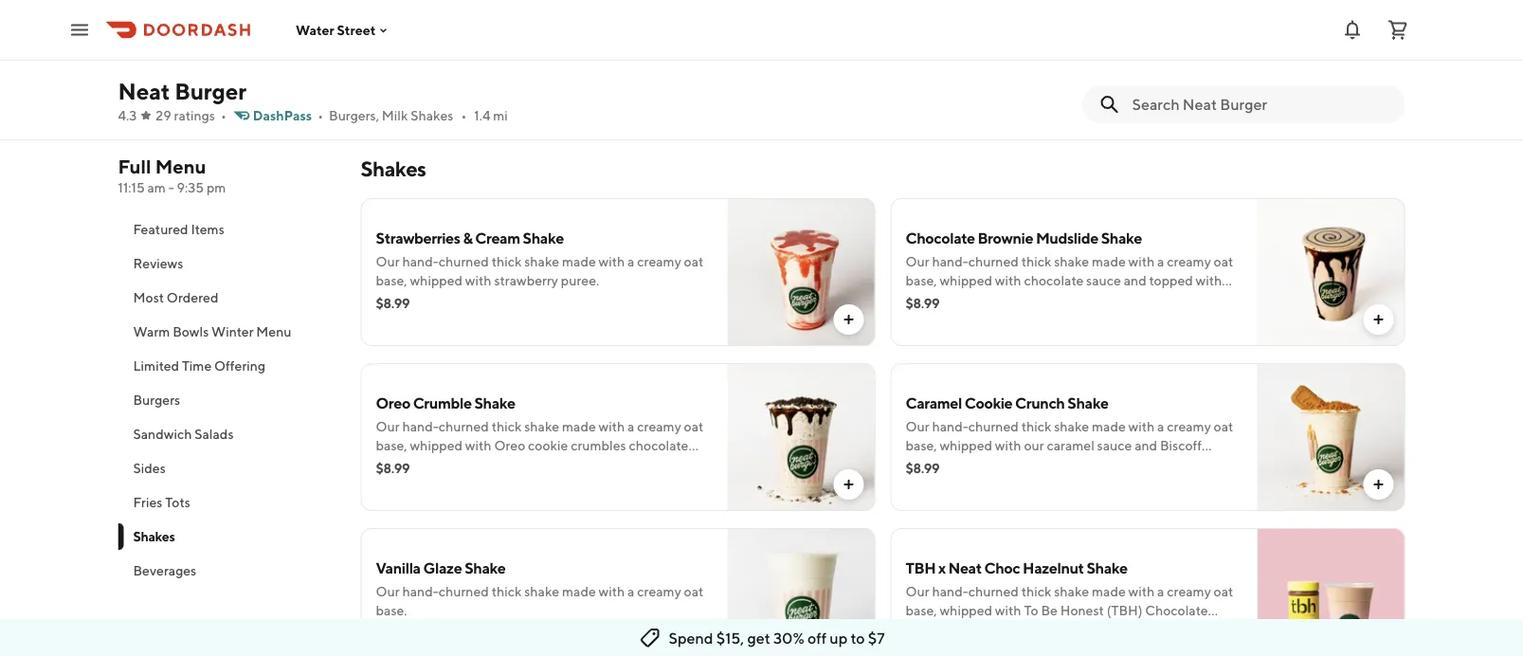 Task type: describe. For each thing, give the bounding box(es) containing it.
creamy inside chocolate brownie mudslide shake our hand-churned thick shake made with a creamy oat base, whipped with chocolate sauce and topped with even more chocolate.
[[1167, 254, 1211, 269]]

add item to cart image for tbh x neat choc hazelnut shake
[[1371, 642, 1387, 657]]

add item to cart image for vanilla glaze shake
[[841, 642, 857, 657]]

1 horizontal spatial $4.99
[[906, 45, 940, 61]]

churned inside "caramel cookie crunch shake our hand-churned thick shake made with a creamy oat base, whipped with our caramel sauce and biscoff cookies topped with biscoff crumbles."
[[969, 419, 1019, 434]]

sides button
[[118, 451, 338, 485]]

thick inside oreo crumble shake our hand-churned thick shake made with a creamy oat base, whipped with oreo cookie crumbles chocolate sauce.
[[492, 419, 522, 434]]

hand- inside chocolate brownie mudslide shake our hand-churned thick shake made with a creamy oat base, whipped with chocolate sauce and topped with even more chocolate.
[[932, 254, 969, 269]]

sauce inside "caramel cookie crunch shake our hand-churned thick shake made with a creamy oat base, whipped with our caramel sauce and biscoff cookies topped with biscoff crumbles."
[[1097, 438, 1132, 453]]

milk
[[382, 108, 408, 123]]

limited time offering
[[133, 358, 266, 374]]

base, inside tbh x neat choc hazelnut shake our hand-churned thick shake made with a creamy oat base, whipped with to be honest (tbh) chocolate hazelnut spread.
[[906, 602, 937, 618]]

sandwich salads
[[133, 426, 234, 442]]

salt
[[482, 32, 505, 47]]

add item to cart image for oreo crumble shake
[[841, 477, 857, 492]]

strawberry
[[494, 273, 558, 288]]

x
[[939, 559, 946, 577]]

tbh
[[906, 559, 936, 577]]

oat inside "caramel cookie crunch shake our hand-churned thick shake made with a creamy oat base, whipped with our caramel sauce and biscoff cookies topped with biscoff crumbles."
[[1214, 419, 1234, 434]]

add item to cart image for chocolate brownie mudslide shake
[[1371, 312, 1387, 327]]

whipped for caramel
[[940, 438, 993, 453]]

shake inside tbh x neat choc hazelnut shake our hand-churned thick shake made with a creamy oat base, whipped with to be honest (tbh) chocolate hazelnut spread.
[[1087, 559, 1128, 577]]

shake inside oreo crumble shake our hand-churned thick shake made with a creamy oat base, whipped with oreo cookie crumbles chocolate sauce.
[[524, 419, 560, 434]]

dashpass
[[253, 108, 312, 123]]

-
[[168, 180, 174, 195]]

made inside vanilla glaze shake our hand-churned thick shake made with a creamy oat base. $8.99
[[562, 584, 596, 599]]

strawberries & cream shake our hand-churned thick shake made with a creamy oat base, whipped with strawberry puree. $8.99
[[376, 229, 704, 311]]

time
[[182, 358, 212, 374]]

vanilla glaze shake our hand-churned thick shake made with a creamy oat base. $8.99
[[376, 559, 704, 641]]

&
[[463, 229, 473, 247]]

a inside tbh x neat choc hazelnut shake our hand-churned thick shake made with a creamy oat base, whipped with to be honest (tbh) chocolate hazelnut spread.
[[1158, 584, 1165, 599]]

street
[[337, 22, 376, 38]]

oat inside oreo crumble shake our hand-churned thick shake made with a creamy oat base, whipped with oreo cookie crumbles chocolate sauce.
[[684, 419, 704, 434]]

warm bowls winter menu button
[[118, 315, 338, 349]]

made inside strawberries & cream shake our hand-churned thick shake made with a creamy oat base, whipped with strawberry puree. $8.99
[[562, 254, 596, 269]]

$8.99 for caramel cookie crunch shake
[[906, 460, 940, 476]]

whipped for chocolate
[[940, 273, 993, 288]]

spend
[[669, 629, 713, 647]]

caramel cookie crunch shake our hand-churned thick shake made with a creamy oat base, whipped with our caramel sauce and biscoff cookies topped with biscoff crumbles.
[[906, 394, 1234, 472]]

mi
[[493, 108, 508, 123]]

featured items button
[[118, 212, 338, 246]]

30%
[[774, 629, 805, 647]]

glaze
[[423, 559, 462, 577]]

bowls
[[173, 324, 209, 339]]

sandwich
[[133, 426, 192, 442]]

oat inside chocolate brownie mudslide shake our hand-churned thick shake made with a creamy oat base, whipped with chocolate sauce and topped with even more chocolate.
[[1214, 254, 1234, 269]]

vanilla
[[376, 559, 421, 577]]

choc
[[985, 559, 1020, 577]]

limited
[[133, 358, 179, 374]]

shake inside vanilla glaze shake our hand-churned thick shake made with a creamy oat base. $8.99
[[524, 584, 560, 599]]

$7
[[868, 629, 885, 647]]

tots image
[[728, 0, 876, 115]]

crumbles
[[571, 438, 626, 453]]

cookie
[[965, 394, 1013, 412]]

chocolate brownie mudslide shake image
[[1258, 198, 1405, 346]]

base, for chocolate
[[906, 273, 937, 288]]

9:35
[[177, 180, 204, 195]]

up
[[830, 629, 848, 647]]

most ordered button
[[118, 281, 338, 315]]

sandwich salads button
[[118, 417, 338, 451]]

featured
[[133, 221, 188, 237]]

chocolate inside chocolate brownie mudslide shake our hand-churned thick shake made with a creamy oat base, whipped with chocolate sauce and topped with even more chocolate.
[[1024, 273, 1084, 288]]

burgers,
[[329, 108, 379, 123]]

$8.99 inside strawberries & cream shake our hand-churned thick shake made with a creamy oat base, whipped with strawberry puree. $8.99
[[376, 295, 410, 311]]

caramel
[[906, 394, 962, 412]]

limited time offering button
[[118, 349, 338, 383]]

winter
[[211, 324, 254, 339]]

made inside chocolate brownie mudslide shake our hand-churned thick shake made with a creamy oat base, whipped with chocolate sauce and topped with even more chocolate.
[[1092, 254, 1126, 269]]

spread.
[[963, 621, 1009, 637]]

chocolate inside chocolate brownie mudslide shake our hand-churned thick shake made with a creamy oat base, whipped with chocolate sauce and topped with even more chocolate.
[[906, 229, 975, 247]]

hand- inside vanilla glaze shake our hand-churned thick shake made with a creamy oat base. $8.99
[[402, 584, 439, 599]]

sauce inside chocolate brownie mudslide shake our hand-churned thick shake made with a creamy oat base, whipped with chocolate sauce and topped with even more chocolate.
[[1087, 273, 1121, 288]]

thick inside vanilla glaze shake our hand-churned thick shake made with a creamy oat base. $8.99
[[492, 584, 522, 599]]

menu inside full menu 11:15 am - 9:35 pm
[[155, 155, 206, 178]]

hand- inside "caramel cookie crunch shake our hand-churned thick shake made with a creamy oat base, whipped with our caramel sauce and biscoff cookies topped with biscoff crumbles."
[[932, 419, 969, 434]]

cream
[[475, 229, 520, 247]]

1 • from the left
[[221, 108, 226, 123]]

sauce.
[[376, 456, 414, 472]]

caramel cookie crunch shake image
[[1258, 363, 1405, 511]]

4.3
[[118, 108, 137, 123]]

fries tots button
[[118, 485, 338, 520]]

$4.99 inside tots crispy tater tots, salt $4.99
[[376, 55, 410, 70]]

be
[[1041, 602, 1058, 618]]

and inside chocolate brownie mudslide shake our hand-churned thick shake made with a creamy oat base, whipped with chocolate sauce and topped with even more chocolate.
[[1124, 273, 1147, 288]]

shake inside "caramel cookie crunch shake our hand-churned thick shake made with a creamy oat base, whipped with our caramel sauce and biscoff cookies topped with biscoff crumbles."
[[1068, 394, 1109, 412]]

topped inside "caramel cookie crunch shake our hand-churned thick shake made with a creamy oat base, whipped with our caramel sauce and biscoff cookies topped with biscoff crumbles."
[[954, 456, 998, 472]]

off
[[808, 629, 827, 647]]

base, for caramel
[[906, 438, 937, 453]]

hand- inside tbh x neat choc hazelnut shake our hand-churned thick shake made with a creamy oat base, whipped with to be honest (tbh) chocolate hazelnut spread.
[[932, 584, 969, 599]]

burgers
[[133, 392, 180, 408]]

puree.
[[561, 273, 599, 288]]

churned inside tbh x neat choc hazelnut shake our hand-churned thick shake made with a creamy oat base, whipped with to be honest (tbh) chocolate hazelnut spread.
[[969, 584, 1019, 599]]

sides
[[133, 460, 166, 476]]

a inside chocolate brownie mudslide shake our hand-churned thick shake made with a creamy oat base, whipped with chocolate sauce and topped with even more chocolate.
[[1158, 254, 1165, 269]]

$8.99 for oreo crumble shake
[[376, 460, 410, 476]]

creamy inside vanilla glaze shake our hand-churned thick shake made with a creamy oat base. $8.99
[[637, 584, 681, 599]]

whipped for strawberries
[[410, 273, 463, 288]]

chocolate.
[[972, 292, 1034, 307]]

creamy inside oreo crumble shake our hand-churned thick shake made with a creamy oat base, whipped with oreo cookie crumbles chocolate sauce.
[[637, 419, 681, 434]]

full menu 11:15 am - 9:35 pm
[[118, 155, 226, 195]]

and inside "caramel cookie crunch shake our hand-churned thick shake made with a creamy oat base, whipped with our caramel sauce and biscoff cookies topped with biscoff crumbles."
[[1135, 438, 1158, 453]]

caramel
[[1047, 438, 1095, 453]]

with inside vanilla glaze shake our hand-churned thick shake made with a creamy oat base. $8.99
[[599, 584, 625, 599]]

base.
[[376, 602, 407, 618]]

tots crispy tater tots, salt $4.99
[[376, 7, 505, 70]]

our
[[1024, 438, 1044, 453]]

1.4
[[474, 108, 491, 123]]

creamy inside strawberries & cream shake our hand-churned thick shake made with a creamy oat base, whipped with strawberry puree. $8.99
[[637, 254, 681, 269]]

$15,
[[716, 629, 744, 647]]

water
[[296, 22, 334, 38]]

shake inside oreo crumble shake our hand-churned thick shake made with a creamy oat base, whipped with oreo cookie crumbles chocolate sauce.
[[474, 394, 516, 412]]

$8.99 inside vanilla glaze shake our hand-churned thick shake made with a creamy oat base. $8.99
[[376, 625, 410, 641]]

oreo crumble shake image
[[728, 363, 876, 511]]

pm
[[207, 180, 226, 195]]

our inside vanilla glaze shake our hand-churned thick shake made with a creamy oat base. $8.99
[[376, 584, 400, 599]]

shake inside strawberries & cream shake our hand-churned thick shake made with a creamy oat base, whipped with strawberry puree. $8.99
[[523, 229, 564, 247]]

brownie
[[978, 229, 1033, 247]]

featured items
[[133, 221, 224, 237]]

1 vertical spatial oreo
[[494, 438, 525, 453]]

1 horizontal spatial hazelnut
[[1023, 559, 1084, 577]]

a inside "caramel cookie crunch shake our hand-churned thick shake made with a creamy oat base, whipped with our caramel sauce and biscoff cookies topped with biscoff crumbles."
[[1158, 419, 1165, 434]]

tater
[[417, 32, 448, 47]]

0 vertical spatial shakes
[[411, 108, 454, 123]]

churned inside oreo crumble shake our hand-churned thick shake made with a creamy oat base, whipped with oreo cookie crumbles chocolate sauce.
[[439, 419, 489, 434]]

0 horizontal spatial biscoff
[[1030, 456, 1072, 472]]

reviews
[[133, 256, 183, 271]]

0 vertical spatial neat
[[118, 77, 170, 104]]

29
[[156, 108, 171, 123]]

offering
[[214, 358, 266, 374]]

crumbles.
[[1074, 456, 1133, 472]]

our inside "caramel cookie crunch shake our hand-churned thick shake made with a creamy oat base, whipped with our caramel sauce and biscoff cookies topped with biscoff crumbles."
[[906, 419, 930, 434]]

oat inside vanilla glaze shake our hand-churned thick shake made with a creamy oat base. $8.99
[[684, 584, 704, 599]]

tbh x neat choc hazelnut shake image
[[1258, 528, 1405, 657]]

whipped inside oreo crumble shake our hand-churned thick shake made with a creamy oat base, whipped with oreo cookie crumbles chocolate sauce.
[[410, 438, 463, 453]]

cookies
[[906, 456, 952, 472]]

Item Search search field
[[1132, 94, 1390, 115]]



Task type: locate. For each thing, give the bounding box(es) containing it.
churned down glaze
[[439, 584, 489, 599]]

tots,
[[450, 32, 479, 47]]

tots
[[165, 494, 190, 510]]

beverages
[[133, 563, 196, 578]]

most
[[133, 290, 164, 305]]

shake right crumble
[[474, 394, 516, 412]]

chocolate right (tbh)
[[1146, 602, 1208, 618]]

shake inside chocolate brownie mudslide shake our hand-churned thick shake made with a creamy oat base, whipped with chocolate sauce and topped with even more chocolate.
[[1101, 229, 1142, 247]]

base, for strawberries
[[376, 273, 407, 288]]

water street button
[[296, 22, 391, 38]]

neat
[[118, 77, 170, 104], [949, 559, 982, 577]]

2 vertical spatial shakes
[[133, 529, 175, 544]]

items
[[191, 221, 224, 237]]

• left burgers,
[[318, 108, 323, 123]]

get
[[747, 629, 771, 647]]

2 horizontal spatial •
[[461, 108, 467, 123]]

oreo left crumble
[[376, 394, 410, 412]]

shake up (tbh)
[[1087, 559, 1128, 577]]

whipped inside "caramel cookie crunch shake our hand-churned thick shake made with a creamy oat base, whipped with our caramel sauce and biscoff cookies topped with biscoff crumbles."
[[940, 438, 993, 453]]

base, up even
[[906, 273, 937, 288]]

3 • from the left
[[461, 108, 467, 123]]

honest
[[1061, 602, 1104, 618]]

thick inside strawberries & cream shake our hand-churned thick shake made with a creamy oat base, whipped with strawberry puree. $8.99
[[492, 254, 522, 269]]

0 vertical spatial hazelnut
[[1023, 559, 1084, 577]]

strawberries & cream shake image
[[728, 198, 876, 346]]

chocolate up more
[[906, 229, 975, 247]]

$4.99
[[906, 45, 940, 61], [376, 55, 410, 70]]

base, up sauce.
[[376, 438, 407, 453]]

hazelnut up be
[[1023, 559, 1084, 577]]

whipped inside chocolate brownie mudslide shake our hand-churned thick shake made with a creamy oat base, whipped with chocolate sauce and topped with even more chocolate.
[[940, 273, 993, 288]]

1 vertical spatial chocolate
[[629, 438, 689, 453]]

dashpass •
[[253, 108, 323, 123]]

1 horizontal spatial chocolate
[[1024, 273, 1084, 288]]

•
[[221, 108, 226, 123], [318, 108, 323, 123], [461, 108, 467, 123]]

shake inside "caramel cookie crunch shake our hand-churned thick shake made with a creamy oat base, whipped with our caramel sauce and biscoff cookies topped with biscoff crumbles."
[[1054, 419, 1090, 434]]

chocolate right crumbles
[[629, 438, 689, 453]]

• down burger
[[221, 108, 226, 123]]

a inside vanilla glaze shake our hand-churned thick shake made with a creamy oat base. $8.99
[[628, 584, 635, 599]]

neat burger
[[118, 77, 247, 104]]

base, up cookies
[[906, 438, 937, 453]]

oat inside tbh x neat choc hazelnut shake our hand-churned thick shake made with a creamy oat base, whipped with to be honest (tbh) chocolate hazelnut spread.
[[1214, 584, 1234, 599]]

to
[[851, 629, 865, 647]]

churned inside chocolate brownie mudslide shake our hand-churned thick shake made with a creamy oat base, whipped with chocolate sauce and topped with even more chocolate.
[[969, 254, 1019, 269]]

creamy inside "caramel cookie crunch shake our hand-churned thick shake made with a creamy oat base, whipped with our caramel sauce and biscoff cookies topped with biscoff crumbles."
[[1167, 419, 1211, 434]]

add item to cart image for strawberries & cream shake
[[841, 312, 857, 327]]

strawberries
[[376, 229, 460, 247]]

am
[[147, 180, 166, 195]]

1 horizontal spatial neat
[[949, 559, 982, 577]]

chocolate inside oreo crumble shake our hand-churned thick shake made with a creamy oat base, whipped with oreo cookie crumbles chocolate sauce.
[[629, 438, 689, 453]]

add item to cart image for caramel cookie crunch shake
[[1371, 477, 1387, 492]]

base, down the strawberries
[[376, 273, 407, 288]]

1 vertical spatial menu
[[256, 324, 292, 339]]

hand- down crumble
[[402, 419, 439, 434]]

neat right x
[[949, 559, 982, 577]]

shake right the "cream"
[[523, 229, 564, 247]]

and
[[1124, 273, 1147, 288], [1135, 438, 1158, 453]]

our inside tbh x neat choc hazelnut shake our hand-churned thick shake made with a creamy oat base, whipped with to be honest (tbh) chocolate hazelnut spread.
[[906, 584, 930, 599]]

0 horizontal spatial chocolate
[[629, 438, 689, 453]]

full
[[118, 155, 151, 178]]

churned
[[439, 254, 489, 269], [969, 254, 1019, 269], [439, 419, 489, 434], [969, 419, 1019, 434], [439, 584, 489, 599], [969, 584, 1019, 599]]

0 horizontal spatial neat
[[118, 77, 170, 104]]

spend $15, get 30% off up to $7
[[669, 629, 885, 647]]

add item to cart image
[[841, 312, 857, 327], [1371, 477, 1387, 492]]

made inside oreo crumble shake our hand-churned thick shake made with a creamy oat base, whipped with oreo cookie crumbles chocolate sauce.
[[562, 419, 596, 434]]

shake
[[523, 229, 564, 247], [1101, 229, 1142, 247], [474, 394, 516, 412], [1068, 394, 1109, 412], [465, 559, 506, 577], [1087, 559, 1128, 577]]

1 vertical spatial chocolate
[[1146, 602, 1208, 618]]

whipped up more
[[940, 273, 993, 288]]

shake right glaze
[[465, 559, 506, 577]]

1 vertical spatial neat
[[949, 559, 982, 577]]

whipped inside tbh x neat choc hazelnut shake our hand-churned thick shake made with a creamy oat base, whipped with to be honest (tbh) chocolate hazelnut spread.
[[940, 602, 993, 618]]

0 horizontal spatial hazelnut
[[906, 621, 961, 637]]

shake inside vanilla glaze shake our hand-churned thick shake made with a creamy oat base. $8.99
[[465, 559, 506, 577]]

burgers button
[[118, 383, 338, 417]]

base, up $9.99
[[906, 602, 937, 618]]

fries
[[133, 494, 162, 510]]

our inside chocolate brownie mudslide shake our hand-churned thick shake made with a creamy oat base, whipped with chocolate sauce and topped with even more chocolate.
[[906, 254, 930, 269]]

with
[[599, 254, 625, 269], [1129, 254, 1155, 269], [465, 273, 492, 288], [995, 273, 1022, 288], [1196, 273, 1222, 288], [599, 419, 625, 434], [1129, 419, 1155, 434], [465, 438, 492, 453], [995, 438, 1022, 453], [1001, 456, 1027, 472], [599, 584, 625, 599], [1129, 584, 1155, 599], [995, 602, 1022, 618]]

shakes right milk
[[411, 108, 454, 123]]

more
[[938, 292, 969, 307]]

menu up "-"
[[155, 155, 206, 178]]

reviews button
[[118, 246, 338, 281]]

ratings
[[174, 108, 215, 123]]

base,
[[376, 273, 407, 288], [906, 273, 937, 288], [376, 438, 407, 453], [906, 438, 937, 453], [906, 602, 937, 618]]

our down tbh
[[906, 584, 930, 599]]

$9.99
[[906, 625, 940, 641]]

shakes down milk
[[361, 156, 426, 181]]

crispy
[[376, 32, 414, 47]]

neat inside tbh x neat choc hazelnut shake our hand-churned thick shake made with a creamy oat base, whipped with to be honest (tbh) chocolate hazelnut spread.
[[949, 559, 982, 577]]

1 vertical spatial hazelnut
[[906, 621, 961, 637]]

chocolate inside tbh x neat choc hazelnut shake our hand-churned thick shake made with a creamy oat base, whipped with to be honest (tbh) chocolate hazelnut spread.
[[1146, 602, 1208, 618]]

shake inside chocolate brownie mudslide shake our hand-churned thick shake made with a creamy oat base, whipped with chocolate sauce and topped with even more chocolate.
[[1054, 254, 1090, 269]]

made inside tbh x neat choc hazelnut shake our hand-churned thick shake made with a creamy oat base, whipped with to be honest (tbh) chocolate hazelnut spread.
[[1092, 584, 1126, 599]]

made inside "caramel cookie crunch shake our hand-churned thick shake made with a creamy oat base, whipped with our caramel sauce and biscoff cookies topped with biscoff crumbles."
[[1092, 419, 1126, 434]]

thick inside "caramel cookie crunch shake our hand-churned thick shake made with a creamy oat base, whipped with our caramel sauce and biscoff cookies topped with biscoff crumbles."
[[1022, 419, 1052, 434]]

1 horizontal spatial •
[[318, 108, 323, 123]]

0 horizontal spatial chocolate
[[906, 229, 975, 247]]

0 vertical spatial oreo
[[376, 394, 410, 412]]

2 • from the left
[[318, 108, 323, 123]]

our up base.
[[376, 584, 400, 599]]

notification bell image
[[1342, 18, 1364, 41]]

shakes down fries on the bottom of the page
[[133, 529, 175, 544]]

salads
[[195, 426, 234, 442]]

1 vertical spatial and
[[1135, 438, 1158, 453]]

even
[[906, 292, 935, 307]]

biscoff
[[1160, 438, 1202, 453], [1030, 456, 1072, 472]]

hazelnut left spread.
[[906, 621, 961, 637]]

hand- down glaze
[[402, 584, 439, 599]]

0 vertical spatial topped
[[1149, 273, 1193, 288]]

0 items, open order cart image
[[1387, 18, 1410, 41]]

whipped up cookies
[[940, 438, 993, 453]]

our up sauce.
[[376, 419, 400, 434]]

a inside strawberries & cream shake our hand-churned thick shake made with a creamy oat base, whipped with strawberry puree. $8.99
[[628, 254, 635, 269]]

whipped up spread.
[[940, 602, 993, 618]]

sauce up the crumbles.
[[1097, 438, 1132, 453]]

0 vertical spatial menu
[[155, 155, 206, 178]]

1 vertical spatial biscoff
[[1030, 456, 1072, 472]]

churned down crumble
[[439, 419, 489, 434]]

open menu image
[[68, 18, 91, 41]]

vanilla glaze shake image
[[728, 528, 876, 657]]

shake up caramel
[[1068, 394, 1109, 412]]

menu
[[155, 155, 206, 178], [256, 324, 292, 339]]

churned down cookie
[[969, 419, 1019, 434]]

0 horizontal spatial topped
[[954, 456, 998, 472]]

add item to cart image
[[1371, 81, 1387, 96], [1371, 312, 1387, 327], [841, 477, 857, 492], [841, 642, 857, 657], [1371, 642, 1387, 657]]

• left 1.4
[[461, 108, 467, 123]]

a inside oreo crumble shake our hand-churned thick shake made with a creamy oat base, whipped with oreo cookie crumbles chocolate sauce.
[[628, 419, 635, 434]]

0 horizontal spatial menu
[[155, 155, 206, 178]]

1 horizontal spatial oreo
[[494, 438, 525, 453]]

chocolate
[[906, 229, 975, 247], [1146, 602, 1208, 618]]

chocolate
[[1024, 273, 1084, 288], [629, 438, 689, 453]]

hand- down x
[[932, 584, 969, 599]]

whipped inside strawberries & cream shake our hand-churned thick shake made with a creamy oat base, whipped with strawberry puree. $8.99
[[410, 273, 463, 288]]

1 horizontal spatial biscoff
[[1160, 438, 1202, 453]]

0 horizontal spatial add item to cart image
[[841, 312, 857, 327]]

$8.99 for chocolate brownie mudslide shake
[[906, 295, 940, 311]]

creamy inside tbh x neat choc hazelnut shake our hand-churned thick shake made with a creamy oat base, whipped with to be honest (tbh) chocolate hazelnut spread.
[[1167, 584, 1211, 599]]

hand- inside strawberries & cream shake our hand-churned thick shake made with a creamy oat base, whipped with strawberry puree. $8.99
[[402, 254, 439, 269]]

shake right mudslide
[[1101, 229, 1142, 247]]

hand- down caramel
[[932, 419, 969, 434]]

churned down choc
[[969, 584, 1019, 599]]

crunch
[[1015, 394, 1065, 412]]

a
[[628, 254, 635, 269], [1158, 254, 1165, 269], [628, 419, 635, 434], [1158, 419, 1165, 434], [628, 584, 635, 599], [1158, 584, 1165, 599]]

neat up 4.3
[[118, 77, 170, 104]]

water street
[[296, 22, 376, 38]]

topped
[[1149, 273, 1193, 288], [954, 456, 998, 472]]

thick inside tbh x neat choc hazelnut shake our hand-churned thick shake made with a creamy oat base, whipped with to be honest (tbh) chocolate hazelnut spread.
[[1022, 584, 1052, 599]]

1 horizontal spatial topped
[[1149, 273, 1193, 288]]

1 horizontal spatial chocolate
[[1146, 602, 1208, 618]]

thick inside chocolate brownie mudslide shake our hand-churned thick shake made with a creamy oat base, whipped with chocolate sauce and topped with even more chocolate.
[[1022, 254, 1052, 269]]

base, inside oreo crumble shake our hand-churned thick shake made with a creamy oat base, whipped with oreo cookie crumbles chocolate sauce.
[[376, 438, 407, 453]]

burgers, milk shakes • 1.4 mi
[[329, 108, 508, 123]]

(tbh)
[[1107, 602, 1143, 618]]

chocolate brownie mudslide shake our hand-churned thick shake made with a creamy oat base, whipped with chocolate sauce and topped with even more chocolate.
[[906, 229, 1234, 307]]

base, inside "caramel cookie crunch shake our hand-churned thick shake made with a creamy oat base, whipped with our caramel sauce and biscoff cookies topped with biscoff crumbles."
[[906, 438, 937, 453]]

our inside strawberries & cream shake our hand-churned thick shake made with a creamy oat base, whipped with strawberry puree. $8.99
[[376, 254, 400, 269]]

shake
[[524, 254, 560, 269], [1054, 254, 1090, 269], [524, 419, 560, 434], [1054, 419, 1090, 434], [524, 584, 560, 599], [1054, 584, 1090, 599]]

churned inside strawberries & cream shake our hand-churned thick shake made with a creamy oat base, whipped with strawberry puree. $8.99
[[439, 254, 489, 269]]

made
[[562, 254, 596, 269], [1092, 254, 1126, 269], [562, 419, 596, 434], [1092, 419, 1126, 434], [562, 584, 596, 599], [1092, 584, 1126, 599]]

churned down brownie
[[969, 254, 1019, 269]]

oreo
[[376, 394, 410, 412], [494, 438, 525, 453]]

$8.99
[[376, 295, 410, 311], [906, 295, 940, 311], [376, 460, 410, 476], [906, 460, 940, 476], [376, 625, 410, 641]]

1 vertical spatial shakes
[[361, 156, 426, 181]]

fries tots
[[133, 494, 190, 510]]

churned down "&"
[[439, 254, 489, 269]]

tots
[[376, 7, 413, 25]]

11:15
[[118, 180, 145, 195]]

shake inside tbh x neat choc hazelnut shake our hand-churned thick shake made with a creamy oat base, whipped with to be honest (tbh) chocolate hazelnut spread.
[[1054, 584, 1090, 599]]

1 vertical spatial topped
[[954, 456, 998, 472]]

warm
[[133, 324, 170, 339]]

crumble
[[413, 394, 472, 412]]

0 vertical spatial sauce
[[1087, 273, 1121, 288]]

1 vertical spatial sauce
[[1097, 438, 1132, 453]]

0 vertical spatial biscoff
[[1160, 438, 1202, 453]]

our down caramel
[[906, 419, 930, 434]]

hand- up more
[[932, 254, 969, 269]]

chocolate down mudslide
[[1024, 273, 1084, 288]]

whipped down crumble
[[410, 438, 463, 453]]

hand- inside oreo crumble shake our hand-churned thick shake made with a creamy oat base, whipped with oreo cookie crumbles chocolate sauce.
[[402, 419, 439, 434]]

0 horizontal spatial •
[[221, 108, 226, 123]]

to
[[1024, 602, 1039, 618]]

0 horizontal spatial oreo
[[376, 394, 410, 412]]

base, inside strawberries & cream shake our hand-churned thick shake made with a creamy oat base, whipped with strawberry puree. $8.99
[[376, 273, 407, 288]]

0 horizontal spatial $4.99
[[376, 55, 410, 70]]

1 vertical spatial add item to cart image
[[1371, 477, 1387, 492]]

0 vertical spatial chocolate
[[906, 229, 975, 247]]

mudslide
[[1036, 229, 1099, 247]]

1 horizontal spatial menu
[[256, 324, 292, 339]]

ordered
[[167, 290, 218, 305]]

0 vertical spatial chocolate
[[1024, 273, 1084, 288]]

our inside oreo crumble shake our hand-churned thick shake made with a creamy oat base, whipped with oreo cookie crumbles chocolate sauce.
[[376, 419, 400, 434]]

base, inside chocolate brownie mudslide shake our hand-churned thick shake made with a creamy oat base, whipped with chocolate sauce and topped with even more chocolate.
[[906, 273, 937, 288]]

oat inside strawberries & cream shake our hand-churned thick shake made with a creamy oat base, whipped with strawberry puree. $8.99
[[684, 254, 704, 269]]

churned inside vanilla glaze shake our hand-churned thick shake made with a creamy oat base. $8.99
[[439, 584, 489, 599]]

oreo left cookie
[[494, 438, 525, 453]]

cookie
[[528, 438, 568, 453]]

menu inside warm bowls winter menu button
[[256, 324, 292, 339]]

topped inside chocolate brownie mudslide shake our hand-churned thick shake made with a creamy oat base, whipped with chocolate sauce and topped with even more chocolate.
[[1149, 273, 1193, 288]]

tbh x neat choc hazelnut shake our hand-churned thick shake made with a creamy oat base, whipped with to be honest (tbh) chocolate hazelnut spread.
[[906, 559, 1234, 637]]

beverages button
[[118, 554, 338, 588]]

warm bowls winter menu
[[133, 324, 292, 339]]

sauce down mudslide
[[1087, 273, 1121, 288]]

our down the strawberries
[[376, 254, 400, 269]]

0 vertical spatial and
[[1124, 273, 1147, 288]]

whipped
[[410, 273, 463, 288], [940, 273, 993, 288], [410, 438, 463, 453], [940, 438, 993, 453], [940, 602, 993, 618]]

0 vertical spatial add item to cart image
[[841, 312, 857, 327]]

our up even
[[906, 254, 930, 269]]

menu right winter
[[256, 324, 292, 339]]

shake inside strawberries & cream shake our hand-churned thick shake made with a creamy oat base, whipped with strawberry puree. $8.99
[[524, 254, 560, 269]]

1 horizontal spatial add item to cart image
[[1371, 477, 1387, 492]]

hand- down the strawberries
[[402, 254, 439, 269]]

29 ratings •
[[156, 108, 226, 123]]

whipped down the strawberries
[[410, 273, 463, 288]]



Task type: vqa. For each thing, say whether or not it's contained in the screenshot.
$9.99
yes



